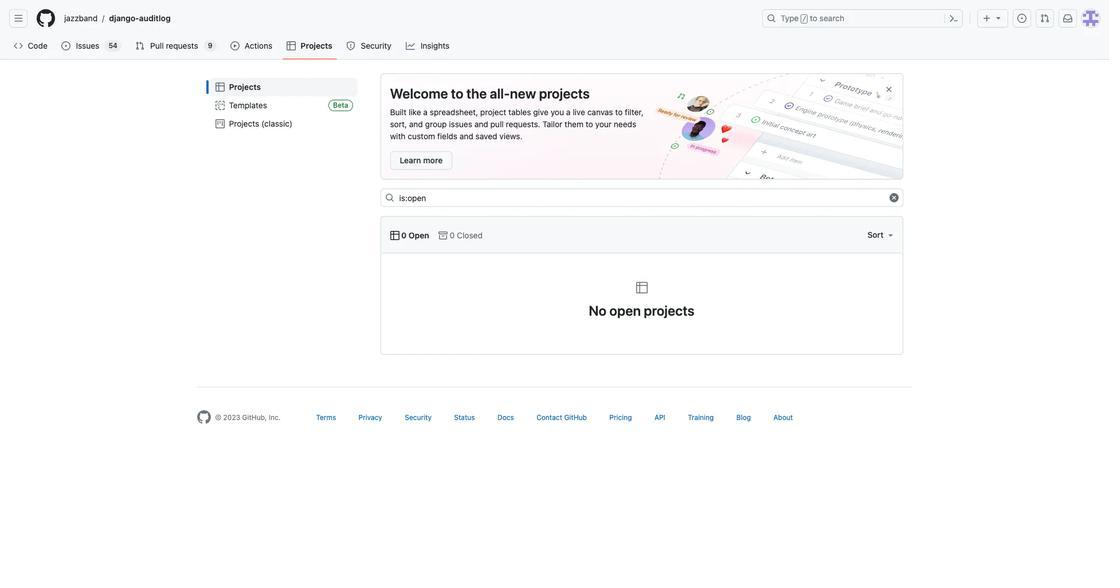 Task type: vqa. For each thing, say whether or not it's contained in the screenshot.
new
yes



Task type: describe. For each thing, give the bounding box(es) containing it.
django-auditlog link
[[104, 9, 175, 28]]

privacy link
[[359, 413, 382, 422]]

©
[[215, 413, 221, 422]]

open
[[409, 230, 429, 240]]

welcome
[[390, 85, 448, 101]]

issues
[[449, 119, 472, 129]]

spreadsheet,
[[430, 107, 478, 117]]

closed
[[457, 230, 483, 240]]

sort button
[[867, 226, 895, 244]]

learn
[[400, 155, 421, 165]]

all-
[[490, 85, 510, 101]]

contact github
[[537, 413, 587, 422]]

like
[[409, 107, 421, 117]]

pull requests
[[150, 41, 198, 50]]

welcome to the all-new projects built like a spreadsheet, project tables give you a live canvas to filter, sort, and group issues and pull requests. tailor them to your needs with custom fields and saved views.
[[390, 85, 644, 141]]

jazzband link
[[60, 9, 102, 28]]

table image for projects
[[287, 41, 296, 50]]

no open projects
[[589, 303, 695, 319]]

docs
[[498, 413, 514, 422]]

with
[[390, 131, 406, 141]]

1 horizontal spatial and
[[460, 131, 473, 141]]

pricing link
[[610, 413, 632, 422]]

table image for no open projects
[[635, 281, 649, 295]]

built
[[390, 107, 407, 117]]

1 horizontal spatial homepage image
[[197, 410, 211, 424]]

to up spreadsheet,
[[451, 85, 464, 101]]

beta
[[333, 101, 348, 109]]

to left your
[[586, 119, 593, 129]]

them
[[565, 119, 584, 129]]

triangle down image
[[886, 230, 895, 240]]

you
[[551, 107, 564, 117]]

pull
[[150, 41, 164, 50]]

0 horizontal spatial homepage image
[[37, 9, 55, 28]]

triangle down image
[[994, 13, 1003, 22]]

54
[[109, 41, 118, 50]]

needs
[[614, 119, 636, 129]]

projects link inside list
[[211, 78, 357, 96]]

live
[[573, 107, 585, 117]]

2023
[[223, 413, 240, 422]]

1 vertical spatial security
[[405, 413, 432, 422]]

project
[[480, 107, 506, 117]]

code
[[28, 41, 47, 50]]

1 a from the left
[[423, 107, 428, 117]]

sort,
[[390, 119, 407, 129]]

give
[[533, 107, 549, 117]]

jazzband
[[64, 13, 98, 23]]

fields
[[437, 131, 457, 141]]

type / to search
[[781, 13, 844, 23]]

1 horizontal spatial projects
[[644, 303, 695, 319]]

contact
[[537, 413, 562, 422]]

9
[[208, 41, 212, 50]]

0 for open
[[401, 230, 407, 240]]

terms link
[[316, 413, 336, 422]]

learn more
[[400, 155, 443, 165]]

views.
[[499, 131, 523, 141]]

search image
[[385, 193, 394, 202]]

requests.
[[506, 119, 540, 129]]

projects inside the welcome to the all-new projects built like a spreadsheet, project tables give you a live canvas to filter, sort, and group issues and pull requests. tailor them to your needs with custom fields and saved views.
[[539, 85, 590, 101]]

new
[[510, 85, 536, 101]]

github,
[[242, 413, 267, 422]]

to up needs
[[615, 107, 623, 117]]

table image
[[390, 231, 399, 240]]

code image
[[14, 41, 23, 50]]

no
[[589, 303, 607, 319]]

project image
[[215, 119, 224, 128]]

(classic)
[[261, 119, 292, 128]]

insights link
[[401, 37, 455, 54]]

about
[[774, 413, 793, 422]]

projects (classic)
[[229, 119, 292, 128]]

contact github link
[[537, 413, 587, 422]]

tables
[[508, 107, 531, 117]]

projects (classic) link
[[211, 115, 357, 133]]

the
[[466, 85, 487, 101]]

notifications image
[[1063, 14, 1072, 23]]

status
[[454, 413, 475, 422]]

shield image
[[346, 41, 355, 50]]

git pull request image
[[135, 41, 144, 50]]

api link
[[655, 413, 665, 422]]

0 vertical spatial projects link
[[282, 37, 337, 54]]

actions link
[[226, 37, 278, 54]]

your
[[595, 119, 612, 129]]

group
[[425, 119, 447, 129]]

templates
[[229, 100, 267, 110]]

type
[[781, 13, 799, 23]]



Task type: locate. For each thing, give the bounding box(es) containing it.
custom
[[408, 131, 435, 141]]

table image
[[287, 41, 296, 50], [215, 83, 224, 92], [635, 281, 649, 295]]

actions
[[245, 41, 272, 50]]

projects left 'shield' image
[[301, 41, 332, 50]]

inc.
[[269, 413, 281, 422]]

pricing
[[610, 413, 632, 422]]

0 vertical spatial projects
[[301, 41, 332, 50]]

a left live
[[566, 107, 571, 117]]

insights
[[421, 41, 450, 50]]

archive image
[[438, 231, 448, 240]]

list containing jazzband
[[60, 9, 755, 28]]

projects
[[539, 85, 590, 101], [644, 303, 695, 319]]

projects link up projects (classic) link
[[211, 78, 357, 96]]

/ for jazzband
[[102, 13, 104, 23]]

canvas
[[587, 107, 613, 117]]

Search all projects text field
[[380, 189, 903, 207]]

table image up project template "image"
[[215, 83, 224, 92]]

issue opened image
[[1017, 14, 1027, 23]]

0 vertical spatial list
[[60, 9, 755, 28]]

/ for type
[[802, 15, 806, 23]]

projects up you
[[539, 85, 590, 101]]

0 horizontal spatial 0
[[401, 230, 407, 240]]

1 vertical spatial projects link
[[211, 78, 357, 96]]

2 a from the left
[[566, 107, 571, 117]]

1 vertical spatial table image
[[215, 83, 224, 92]]

2 vertical spatial projects
[[229, 119, 259, 128]]

table image inside list
[[215, 83, 224, 92]]

1 horizontal spatial /
[[802, 15, 806, 23]]

0 open link
[[390, 229, 429, 241]]

play image
[[230, 41, 239, 50]]

api
[[655, 413, 665, 422]]

jazzband / django-auditlog
[[64, 13, 171, 23]]

security right 'shield' image
[[361, 41, 391, 50]]

filter,
[[625, 107, 644, 117]]

2 horizontal spatial and
[[474, 119, 488, 129]]

training link
[[688, 413, 714, 422]]

0 vertical spatial table image
[[287, 41, 296, 50]]

homepage image
[[37, 9, 55, 28], [197, 410, 211, 424]]

to left search
[[810, 13, 817, 23]]

2 horizontal spatial table image
[[635, 281, 649, 295]]

close image
[[884, 85, 893, 94]]

list
[[60, 9, 755, 28], [206, 73, 362, 138]]

a right like
[[423, 107, 428, 117]]

0 horizontal spatial projects
[[539, 85, 590, 101]]

command palette image
[[949, 14, 958, 23]]

projects right open
[[644, 303, 695, 319]]

0 horizontal spatial security link
[[342, 37, 397, 54]]

more
[[423, 155, 443, 165]]

saved
[[476, 131, 497, 141]]

blog
[[736, 413, 751, 422]]

security link left the status
[[405, 413, 432, 422]]

pull
[[490, 119, 504, 129]]

/ right type on the top of page
[[802, 15, 806, 23]]

1 vertical spatial homepage image
[[197, 410, 211, 424]]

projects
[[301, 41, 332, 50], [229, 82, 261, 92], [229, 119, 259, 128]]

tailor
[[543, 119, 562, 129]]

security link
[[342, 37, 397, 54], [405, 413, 432, 422]]

2 0 from the left
[[450, 230, 455, 240]]

graph image
[[406, 41, 415, 50]]

status link
[[454, 413, 475, 422]]

code link
[[9, 37, 52, 54]]

github
[[564, 413, 587, 422]]

© 2023 github, inc.
[[215, 413, 281, 422]]

0 vertical spatial security link
[[342, 37, 397, 54]]

2 vertical spatial table image
[[635, 281, 649, 295]]

privacy
[[359, 413, 382, 422]]

docs link
[[498, 413, 514, 422]]

0 right the "archive" image
[[450, 230, 455, 240]]

1 0 from the left
[[401, 230, 407, 240]]

table image up no open projects
[[635, 281, 649, 295]]

1 vertical spatial projects
[[229, 82, 261, 92]]

security link left graph "icon"
[[342, 37, 397, 54]]

/ left django-
[[102, 13, 104, 23]]

1 horizontal spatial security link
[[405, 413, 432, 422]]

1 vertical spatial security link
[[405, 413, 432, 422]]

security left the status
[[405, 413, 432, 422]]

list containing projects
[[206, 73, 362, 138]]

auditlog
[[139, 13, 171, 23]]

1 vertical spatial list
[[206, 73, 362, 138]]

django-
[[109, 13, 139, 23]]

0 vertical spatial homepage image
[[37, 9, 55, 28]]

0 closed
[[448, 230, 483, 240]]

learn more link
[[390, 151, 452, 170]]

0 vertical spatial projects
[[539, 85, 590, 101]]

project template image
[[215, 101, 224, 110]]

projects down templates
[[229, 119, 259, 128]]

security
[[361, 41, 391, 50], [405, 413, 432, 422]]

issue opened image
[[62, 41, 71, 50]]

/ inside type / to search
[[802, 15, 806, 23]]

1 horizontal spatial table image
[[287, 41, 296, 50]]

projects up templates
[[229, 82, 261, 92]]

1 horizontal spatial security
[[405, 413, 432, 422]]

0 horizontal spatial a
[[423, 107, 428, 117]]

to
[[810, 13, 817, 23], [451, 85, 464, 101], [615, 107, 623, 117], [586, 119, 593, 129]]

0 closed link
[[438, 229, 483, 241]]

1 horizontal spatial a
[[566, 107, 571, 117]]

git pull request image
[[1040, 14, 1050, 23]]

training
[[688, 413, 714, 422]]

homepage image up code
[[37, 9, 55, 28]]

blog link
[[736, 413, 751, 422]]

issues
[[76, 41, 99, 50]]

and down like
[[409, 119, 423, 129]]

0 horizontal spatial /
[[102, 13, 104, 23]]

search
[[820, 13, 844, 23]]

0
[[401, 230, 407, 240], [450, 230, 455, 240]]

open
[[609, 303, 641, 319]]

sort
[[867, 230, 884, 240]]

/ inside 'jazzband / django-auditlog'
[[102, 13, 104, 23]]

and down issues
[[460, 131, 473, 141]]

terms
[[316, 413, 336, 422]]

about link
[[774, 413, 793, 422]]

clear image
[[889, 193, 898, 202]]

0 for closed
[[450, 230, 455, 240]]

1 horizontal spatial 0
[[450, 230, 455, 240]]

0 horizontal spatial table image
[[215, 83, 224, 92]]

0 vertical spatial security
[[361, 41, 391, 50]]

a
[[423, 107, 428, 117], [566, 107, 571, 117]]

0 horizontal spatial security
[[361, 41, 391, 50]]

0 horizontal spatial and
[[409, 119, 423, 129]]

requests
[[166, 41, 198, 50]]

1 vertical spatial projects
[[644, 303, 695, 319]]

0 open
[[399, 230, 429, 240]]

table image right actions
[[287, 41, 296, 50]]

/
[[102, 13, 104, 23], [802, 15, 806, 23]]

projects link left 'shield' image
[[282, 37, 337, 54]]

0 inside 'link'
[[450, 230, 455, 240]]

0 right table icon
[[401, 230, 407, 240]]

plus image
[[982, 14, 992, 23]]

and up saved
[[474, 119, 488, 129]]

homepage image left ©
[[197, 410, 211, 424]]



